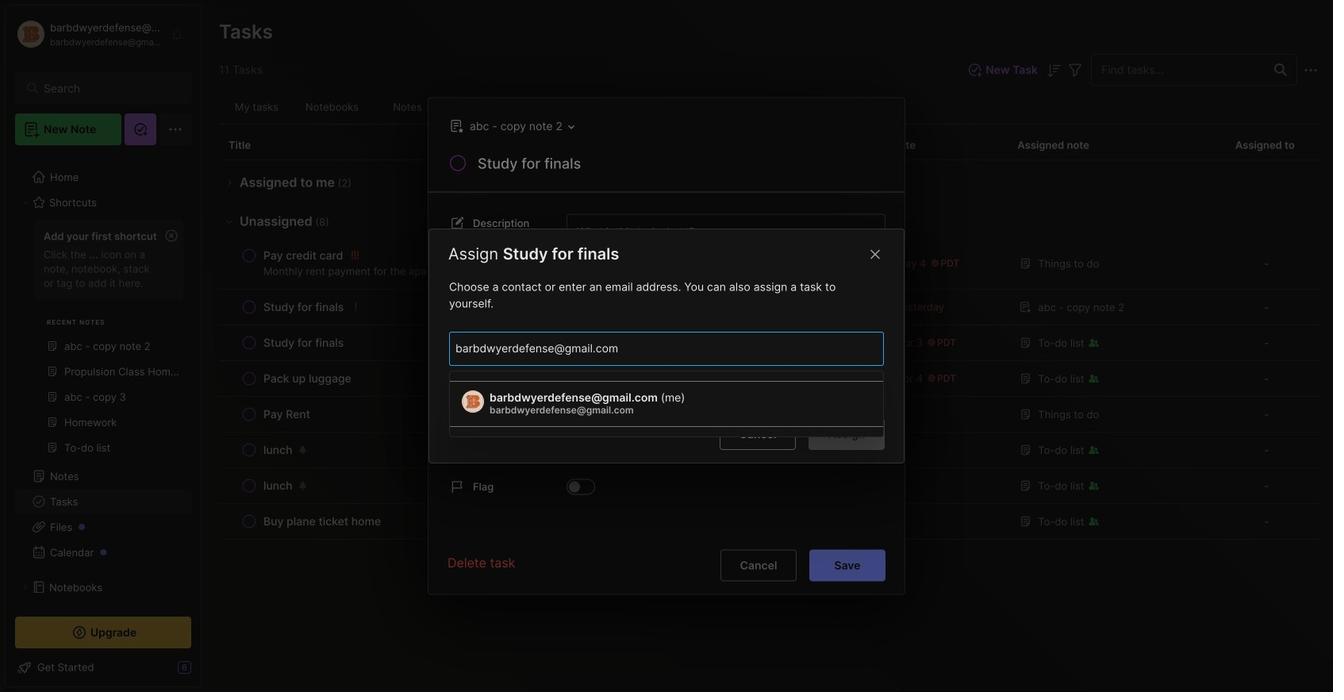 Task type: vqa. For each thing, say whether or not it's contained in the screenshot.
bottom TAB LIST
no



Task type: describe. For each thing, give the bounding box(es) containing it.
pack up luggage 5 cell
[[264, 371, 352, 387]]

pay credit card 2 cell
[[264, 248, 343, 264]]

tree inside main element
[[6, 155, 201, 686]]

lunch 8 cell
[[264, 478, 293, 494]]

none search field inside main element
[[44, 79, 170, 98]]

close image
[[866, 245, 885, 264]]



Task type: locate. For each thing, give the bounding box(es) containing it.
Search text field
[[44, 81, 170, 96]]

pay rent 6 cell
[[264, 407, 310, 422]]

cell
[[862, 397, 1009, 432]]

expand notebooks image
[[21, 583, 30, 592]]

lunch 7 cell
[[264, 442, 293, 458]]

Find tasks… text field
[[1093, 57, 1266, 83]]

row group
[[219, 160, 1321, 540]]

study for finals 3 cell
[[264, 299, 344, 315]]

study for finals 4 cell
[[264, 335, 344, 351]]

What is this task about? text field
[[567, 214, 886, 266]]

None search field
[[44, 79, 170, 98]]

expand assignedtome image
[[223, 176, 236, 189]]

row
[[219, 238, 1321, 290], [229, 245, 852, 283], [219, 290, 1321, 326], [229, 296, 852, 318], [219, 326, 1321, 361], [229, 332, 852, 354], [219, 361, 1321, 397], [229, 368, 852, 390], [219, 397, 1321, 433], [229, 403, 852, 426], [219, 433, 1321, 468], [229, 439, 852, 461], [219, 468, 1321, 504], [229, 475, 852, 497], [219, 504, 1321, 540], [229, 511, 852, 533]]

Add tag field
[[454, 340, 811, 357]]

group
[[15, 215, 191, 470]]

buy plane ticket home 9 cell
[[264, 514, 381, 530]]

group inside main element
[[15, 215, 191, 470]]

tree
[[6, 155, 201, 686]]

main element
[[0, 0, 206, 692]]



